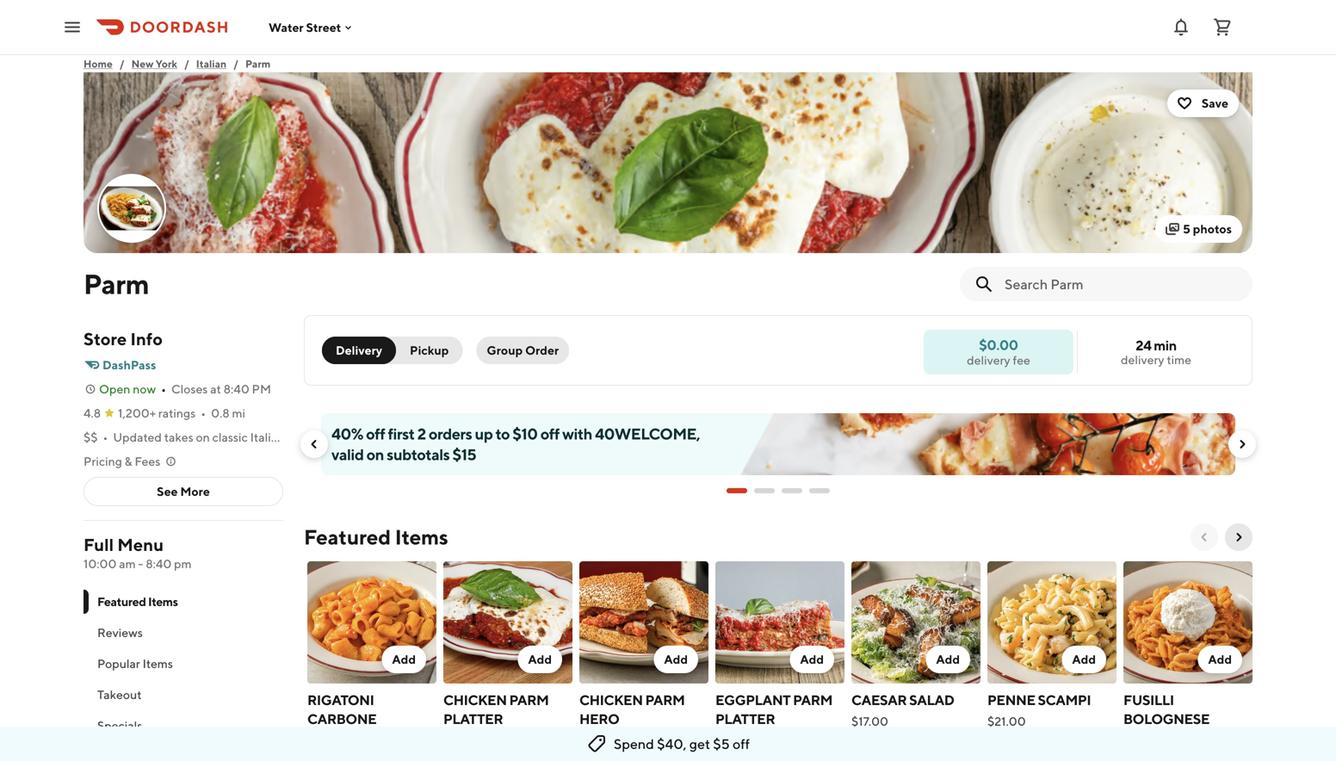 Task type: vqa. For each thing, say whether or not it's contained in the screenshot.
York
yes



Task type: describe. For each thing, give the bounding box(es) containing it.
$0.00 delivery fee
[[967, 337, 1031, 367]]

add button for chicken parm hero
[[654, 646, 698, 673]]

order methods option group
[[322, 337, 463, 364]]

1,200+ ratings •
[[118, 406, 206, 420]]

previous button of carousel image
[[307, 437, 321, 451]]

open menu image
[[62, 17, 83, 37]]

delivery
[[336, 343, 382, 357]]

rigatoni
[[307, 692, 374, 708]]

at
[[210, 382, 221, 396]]

spend $40, get $5 off
[[614, 736, 750, 752]]

next button of carousel image
[[1236, 437, 1249, 451]]

chicken parm hero $17.00
[[580, 692, 685, 747]]

pricing & fees
[[84, 454, 160, 468]]

penne scampi image
[[988, 561, 1117, 684]]

chicken for hero
[[580, 692, 643, 708]]

items inside heading
[[395, 525, 448, 549]]

0 vertical spatial on
[[196, 430, 210, 444]]

takeout button
[[84, 679, 283, 710]]

parm for eggplant parm platter $23.00
[[793, 692, 833, 708]]

group order button
[[477, 337, 569, 364]]

2 / from the left
[[184, 58, 189, 70]]

group order
[[487, 343, 559, 357]]

add for chicken parm platter
[[528, 652, 552, 666]]

0 vertical spatial •
[[161, 382, 166, 396]]

home / new york / italian / parm
[[84, 58, 271, 70]]

home link
[[84, 55, 113, 72]]

$10
[[513, 425, 538, 443]]

save button
[[1168, 90, 1239, 117]]

40welcome,
[[595, 425, 700, 443]]

fees
[[135, 454, 160, 468]]

specials
[[97, 719, 142, 733]]

select promotional banner element
[[727, 475, 830, 506]]

classic
[[212, 430, 248, 444]]

pricing & fees button
[[84, 453, 178, 470]]

to
[[496, 425, 510, 443]]

1 vertical spatial featured items
[[97, 595, 178, 609]]

0 vertical spatial parm
[[245, 58, 271, 70]]

&
[[125, 454, 132, 468]]

1,200+
[[118, 406, 156, 420]]

takeout
[[97, 688, 142, 702]]

see more button
[[84, 478, 282, 505]]

1 / from the left
[[120, 58, 125, 70]]

next button of carousel image
[[1232, 530, 1246, 544]]

delivery inside $0.00 delivery fee
[[967, 353, 1011, 367]]

valid
[[332, 445, 364, 464]]

water street button
[[269, 20, 355, 34]]

chicken for platter
[[443, 692, 507, 708]]

$0.00
[[979, 337, 1018, 353]]

$5
[[713, 736, 730, 752]]

popular items
[[97, 657, 173, 671]]

$23.00
[[716, 733, 756, 747]]

orders
[[429, 425, 472, 443]]

parm for chicken parm hero $17.00
[[645, 692, 685, 708]]

0 vertical spatial italian
[[196, 58, 227, 70]]

time
[[1167, 353, 1192, 367]]

fusilli bolognese image
[[1124, 561, 1253, 684]]

carbone
[[307, 711, 377, 727]]

group
[[487, 343, 523, 357]]

salad
[[909, 692, 954, 708]]

$40,
[[657, 736, 687, 752]]

5 photos
[[1183, 222, 1232, 236]]

get
[[689, 736, 710, 752]]

home
[[84, 58, 113, 70]]

featured inside featured items heading
[[304, 525, 391, 549]]

water
[[269, 20, 304, 34]]

$21.00
[[988, 714, 1026, 728]]

3 / from the left
[[234, 58, 239, 70]]

subtotals
[[387, 445, 450, 464]]

york
[[156, 58, 177, 70]]

reviews
[[97, 626, 143, 640]]

ratings
[[158, 406, 196, 420]]

• closes at 8:40 pm
[[161, 382, 271, 396]]

40%
[[332, 425, 363, 443]]

$$
[[84, 430, 98, 444]]

$$ • updated takes on classic italian
[[84, 430, 284, 444]]

add button for chicken parm platter
[[518, 646, 562, 673]]

1 vertical spatial items
[[148, 595, 178, 609]]

pricing
[[84, 454, 122, 468]]

2
[[417, 425, 426, 443]]

40% off first 2 orders up to $10 off with 40welcome, valid on subtotals $15
[[332, 425, 700, 464]]

penne scampi $21.00
[[988, 692, 1091, 728]]

order
[[525, 343, 559, 357]]

now
[[133, 382, 156, 396]]

$15
[[453, 445, 476, 464]]

1 vertical spatial featured
[[97, 595, 146, 609]]

platter for eggplant
[[716, 711, 775, 727]]

spend
[[614, 736, 654, 752]]

add button for rigatoni carbone
[[382, 646, 426, 673]]

previous button of carousel image
[[1198, 530, 1212, 544]]

dashpass
[[102, 358, 156, 372]]

0 items, open order cart image
[[1212, 17, 1233, 37]]

2 horizontal spatial off
[[733, 736, 750, 752]]

add for penne scampi
[[1072, 652, 1096, 666]]

on inside 40% off first 2 orders up to $10 off with 40welcome, valid on subtotals $15
[[367, 445, 384, 464]]

eggplant
[[716, 692, 791, 708]]

0.8
[[211, 406, 230, 420]]

0.8 mi
[[211, 406, 245, 420]]

open
[[99, 382, 130, 396]]



Task type: locate. For each thing, give the bounding box(es) containing it.
notification bell image
[[1171, 17, 1192, 37]]

5
[[1183, 222, 1191, 236]]

hero
[[580, 711, 620, 727]]

parm for chicken parm platter
[[509, 692, 549, 708]]

1 horizontal spatial italian
[[250, 430, 284, 444]]

featured down valid
[[304, 525, 391, 549]]

photos
[[1193, 222, 1232, 236]]

platter inside eggplant parm platter $23.00
[[716, 711, 775, 727]]

items right popular at left bottom
[[143, 657, 173, 671]]

1 horizontal spatial /
[[184, 58, 189, 70]]

0 horizontal spatial 8:40
[[146, 557, 172, 571]]

add for rigatoni carbone
[[392, 652, 416, 666]]

1 horizontal spatial featured items
[[304, 525, 448, 549]]

items inside button
[[143, 657, 173, 671]]

featured up reviews
[[97, 595, 146, 609]]

on right valid
[[367, 445, 384, 464]]

caesar salad $17.00
[[852, 692, 954, 728]]

chicken inside chicken parm platter
[[443, 692, 507, 708]]

featured items up reviews
[[97, 595, 178, 609]]

featured items up the rigatoni carbone image
[[304, 525, 448, 549]]

8:40 inside "full menu 10:00 am - 8:40 pm"
[[146, 557, 172, 571]]

Delivery radio
[[322, 337, 396, 364]]

platter inside chicken parm platter
[[443, 711, 503, 727]]

3 add from the left
[[664, 652, 688, 666]]

italian
[[196, 58, 227, 70], [250, 430, 284, 444]]

/ left new
[[120, 58, 125, 70]]

delivery left time
[[1121, 353, 1165, 367]]

italian right classic
[[250, 430, 284, 444]]

/ right york
[[184, 58, 189, 70]]

1 parm from the left
[[509, 692, 549, 708]]

see
[[157, 484, 178, 499]]

parm inside chicken parm hero $17.00
[[645, 692, 685, 708]]

street
[[306, 20, 341, 34]]

parm up store info
[[84, 268, 149, 300]]

add for chicken parm hero
[[664, 652, 688, 666]]

4 add button from the left
[[790, 646, 834, 673]]

1 horizontal spatial $17.00
[[852, 714, 889, 728]]

chicken down chicken parm platter image
[[443, 692, 507, 708]]

2 chicken from the left
[[580, 692, 643, 708]]

featured
[[304, 525, 391, 549], [97, 595, 146, 609]]

chicken up the hero
[[580, 692, 643, 708]]

4 add from the left
[[800, 652, 824, 666]]

am
[[119, 557, 136, 571]]

italian link
[[196, 55, 227, 72]]

open now
[[99, 382, 156, 396]]

parm down chicken parm platter image
[[509, 692, 549, 708]]

8:40 right at
[[224, 382, 250, 396]]

popular items button
[[84, 648, 283, 679]]

see more
[[157, 484, 210, 499]]

pm
[[252, 382, 271, 396]]

Pickup radio
[[386, 337, 463, 364]]

new york link
[[131, 55, 177, 72]]

0 horizontal spatial •
[[103, 430, 108, 444]]

add button
[[382, 646, 426, 673], [518, 646, 562, 673], [654, 646, 698, 673], [790, 646, 834, 673], [926, 646, 970, 673], [1062, 646, 1107, 673], [1198, 646, 1243, 673]]

add for eggplant parm platter
[[800, 652, 824, 666]]

add
[[392, 652, 416, 666], [528, 652, 552, 666], [664, 652, 688, 666], [800, 652, 824, 666], [936, 652, 960, 666], [1072, 652, 1096, 666], [1208, 652, 1232, 666]]

items
[[395, 525, 448, 549], [148, 595, 178, 609], [143, 657, 173, 671]]

chicken parm platter image
[[443, 561, 573, 684]]

add for fusilli bolognese
[[1208, 652, 1232, 666]]

off right $5 at the right bottom of the page
[[733, 736, 750, 752]]

0 vertical spatial 8:40
[[224, 382, 250, 396]]

bolognese
[[1124, 711, 1210, 727]]

save
[[1202, 96, 1229, 110]]

chicken parm platter
[[443, 692, 549, 727]]

24
[[1136, 337, 1152, 353]]

items up reviews button
[[148, 595, 178, 609]]

off right $10
[[541, 425, 560, 443]]

1 vertical spatial •
[[201, 406, 206, 420]]

0 horizontal spatial italian
[[196, 58, 227, 70]]

0 horizontal spatial off
[[366, 425, 385, 443]]

2 add button from the left
[[518, 646, 562, 673]]

$17.00 down caesar
[[852, 714, 889, 728]]

2 parm from the left
[[645, 692, 685, 708]]

1 vertical spatial italian
[[250, 430, 284, 444]]

0 vertical spatial featured
[[304, 525, 391, 549]]

0 horizontal spatial parm
[[509, 692, 549, 708]]

on right the takes
[[196, 430, 210, 444]]

0 vertical spatial $17.00
[[852, 714, 889, 728]]

on
[[196, 430, 210, 444], [367, 445, 384, 464]]

parm inside eggplant parm platter $23.00
[[793, 692, 833, 708]]

delivery inside 24 min delivery time
[[1121, 353, 1165, 367]]

0 horizontal spatial $17.00
[[580, 733, 617, 747]]

1 vertical spatial on
[[367, 445, 384, 464]]

0 vertical spatial featured items
[[304, 525, 448, 549]]

8:40 right -
[[146, 557, 172, 571]]

items down subtotals
[[395, 525, 448, 549]]

$17.00 inside chicken parm hero $17.00
[[580, 733, 617, 747]]

2 vertical spatial items
[[143, 657, 173, 671]]

7 add button from the left
[[1198, 646, 1243, 673]]

with
[[562, 425, 592, 443]]

1 horizontal spatial parm
[[245, 58, 271, 70]]

4.8
[[84, 406, 101, 420]]

closes
[[171, 382, 208, 396]]

chicken
[[443, 692, 507, 708], [580, 692, 643, 708]]

3 parm from the left
[[793, 692, 833, 708]]

italian right york
[[196, 58, 227, 70]]

2 horizontal spatial parm
[[793, 692, 833, 708]]

1 vertical spatial 8:40
[[146, 557, 172, 571]]

1 vertical spatial parm
[[84, 268, 149, 300]]

0 horizontal spatial featured items
[[97, 595, 178, 609]]

Item Search search field
[[1005, 275, 1239, 294]]

8:40
[[224, 382, 250, 396], [146, 557, 172, 571]]

add button for penne scampi
[[1062, 646, 1107, 673]]

chicken inside chicken parm hero $17.00
[[580, 692, 643, 708]]

1 vertical spatial $17.00
[[580, 733, 617, 747]]

pickup
[[410, 343, 449, 357]]

1 add from the left
[[392, 652, 416, 666]]

6 add from the left
[[1072, 652, 1096, 666]]

• left 0.8
[[201, 406, 206, 420]]

caesar
[[852, 692, 907, 708]]

store info
[[84, 329, 163, 349]]

2 vertical spatial •
[[103, 430, 108, 444]]

1 chicken from the left
[[443, 692, 507, 708]]

5 add from the left
[[936, 652, 960, 666]]

0 horizontal spatial parm
[[84, 268, 149, 300]]

platter
[[443, 711, 503, 727], [716, 711, 775, 727]]

fee
[[1013, 353, 1031, 367]]

add button for caesar salad
[[926, 646, 970, 673]]

1 horizontal spatial on
[[367, 445, 384, 464]]

eggplant parm platter image
[[716, 561, 845, 684]]

1 horizontal spatial featured
[[304, 525, 391, 549]]

3 add button from the left
[[654, 646, 698, 673]]

rigatoni carbone
[[307, 692, 377, 727]]

up
[[475, 425, 493, 443]]

full
[[84, 535, 114, 555]]

mi
[[232, 406, 245, 420]]

specials button
[[84, 710, 283, 741]]

$17.00 down the hero
[[580, 733, 617, 747]]

5 add button from the left
[[926, 646, 970, 673]]

0 horizontal spatial featured
[[97, 595, 146, 609]]

info
[[130, 329, 163, 349]]

0 horizontal spatial delivery
[[967, 353, 1011, 367]]

• right now
[[161, 382, 166, 396]]

fusilli bolognese
[[1124, 692, 1210, 727]]

1 horizontal spatial •
[[161, 382, 166, 396]]

1 horizontal spatial 8:40
[[224, 382, 250, 396]]

$17.00 inside caesar salad $17.00
[[852, 714, 889, 728]]

caesar salad image
[[852, 561, 981, 684]]

new
[[131, 58, 154, 70]]

min
[[1154, 337, 1177, 353]]

off left first
[[366, 425, 385, 443]]

rigatoni carbone image
[[307, 561, 437, 684]]

1 platter from the left
[[443, 711, 503, 727]]

more
[[180, 484, 210, 499]]

menu
[[117, 535, 164, 555]]

•
[[161, 382, 166, 396], [201, 406, 206, 420], [103, 430, 108, 444]]

pm
[[174, 557, 192, 571]]

first
[[388, 425, 415, 443]]

add button for eggplant parm platter
[[790, 646, 834, 673]]

add for caesar salad
[[936, 652, 960, 666]]

0 vertical spatial items
[[395, 525, 448, 549]]

1 horizontal spatial off
[[541, 425, 560, 443]]

7 add from the left
[[1208, 652, 1232, 666]]

parm image
[[84, 72, 1253, 253], [99, 176, 164, 241]]

0 horizontal spatial platter
[[443, 711, 503, 727]]

featured items heading
[[304, 524, 448, 551]]

delivery left fee
[[967, 353, 1011, 367]]

1 horizontal spatial chicken
[[580, 692, 643, 708]]

2 horizontal spatial •
[[201, 406, 206, 420]]

2 add from the left
[[528, 652, 552, 666]]

0 horizontal spatial on
[[196, 430, 210, 444]]

1 horizontal spatial platter
[[716, 711, 775, 727]]

0 horizontal spatial chicken
[[443, 692, 507, 708]]

-
[[138, 557, 143, 571]]

parm down water
[[245, 58, 271, 70]]

/ right italian link
[[234, 58, 239, 70]]

0 horizontal spatial /
[[120, 58, 125, 70]]

water street
[[269, 20, 341, 34]]

parm
[[245, 58, 271, 70], [84, 268, 149, 300]]

6 add button from the left
[[1062, 646, 1107, 673]]

parm right the eggplant
[[793, 692, 833, 708]]

eggplant parm platter $23.00
[[716, 692, 833, 747]]

scampi
[[1038, 692, 1091, 708]]

24 min delivery time
[[1121, 337, 1192, 367]]

2 horizontal spatial /
[[234, 58, 239, 70]]

updated
[[113, 430, 162, 444]]

parm inside chicken parm platter
[[509, 692, 549, 708]]

$17.00
[[852, 714, 889, 728], [580, 733, 617, 747]]

5 photos button
[[1156, 215, 1243, 243]]

parm up $40,
[[645, 692, 685, 708]]

1 add button from the left
[[382, 646, 426, 673]]

popular
[[97, 657, 140, 671]]

penne
[[988, 692, 1036, 708]]

1 horizontal spatial delivery
[[1121, 353, 1165, 367]]

• right $$
[[103, 430, 108, 444]]

platter for chicken
[[443, 711, 503, 727]]

2 platter from the left
[[716, 711, 775, 727]]

fusilli
[[1124, 692, 1174, 708]]

1 horizontal spatial parm
[[645, 692, 685, 708]]

full menu 10:00 am - 8:40 pm
[[84, 535, 192, 571]]

off
[[366, 425, 385, 443], [541, 425, 560, 443], [733, 736, 750, 752]]

add button for fusilli bolognese
[[1198, 646, 1243, 673]]

chicken parm hero image
[[580, 561, 709, 684]]



